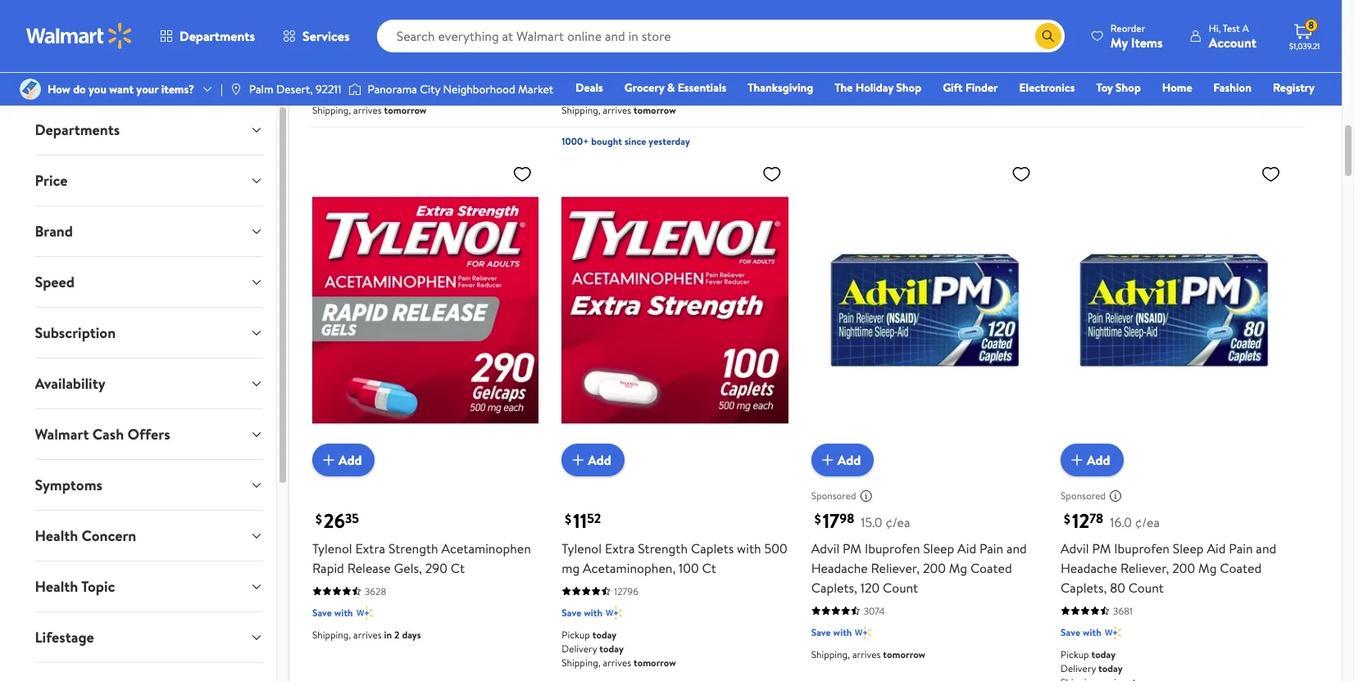 Task type: vqa. For each thing, say whether or not it's contained in the screenshot.
Gel
no



Task type: describe. For each thing, give the bounding box(es) containing it.
deals
[[576, 80, 603, 96]]

tomorrow left gift
[[883, 84, 925, 98]]

sponsored for 17
[[811, 490, 856, 504]]

$1,039.21
[[1289, 40, 1320, 52]]

toy shop
[[1096, 80, 1141, 96]]

1151
[[614, 32, 629, 46]]

pickup inside pickup today delivery today
[[1061, 648, 1089, 662]]

finder
[[965, 80, 998, 96]]

100
[[679, 560, 699, 578]]

$ 26 35
[[315, 507, 359, 535]]

11
[[573, 507, 587, 535]]

electronics
[[1019, 80, 1075, 96]]

arrives down my
[[1102, 84, 1130, 98]]

save with right search icon
[[1061, 34, 1101, 48]]

speed
[[35, 272, 74, 293]]

aid for 12
[[1207, 540, 1226, 558]]

tomorrow down 3074
[[883, 648, 925, 662]]

cash
[[92, 425, 124, 445]]

acetaminophen,
[[583, 560, 676, 578]]

$ for 11
[[565, 511, 571, 529]]

health for health topic
[[35, 577, 78, 598]]

ad disclaimer and feedback for ingridsponsoredproducts image for 12
[[1109, 490, 1122, 503]]

$ 11 52
[[565, 507, 601, 535]]

3074
[[864, 605, 885, 619]]

arrives up 1000+ bought since yesterday
[[603, 104, 631, 117]]

save with for 11
[[562, 606, 602, 620]]

symptoms button
[[22, 461, 276, 511]]

deals link
[[568, 79, 610, 97]]

toy
[[1096, 80, 1113, 96]]

save for 11
[[562, 606, 581, 620]]

80
[[1110, 579, 1125, 597]]

reorder
[[1110, 21, 1145, 35]]

shipping, arrives in 2 days
[[312, 629, 421, 642]]

tylenol for 11
[[562, 540, 602, 558]]

brand tab
[[22, 207, 276, 257]]

speed button
[[22, 257, 276, 307]]

speed tab
[[22, 257, 276, 307]]

subscription button
[[22, 308, 276, 358]]

symptoms
[[35, 475, 102, 496]]

Walmart Site-Wide search field
[[377, 20, 1065, 52]]

tomorrow down grocery
[[634, 104, 676, 117]]

and for 17
[[1006, 540, 1027, 558]]

save with up the
[[811, 34, 852, 48]]

290
[[425, 560, 447, 578]]

$ for 17
[[814, 511, 821, 529]]

price
[[35, 170, 68, 191]]

fashion
[[1214, 80, 1252, 96]]

how
[[48, 81, 70, 97]]

2300
[[864, 13, 886, 26]]

$ 12 78 16.0 ¢/ea advil pm ibuprofen sleep aid pain and headache reliever, 200 mg coated caplets, 80 count
[[1061, 507, 1276, 597]]

shipping, arrives tomorrow
[[811, 648, 925, 662]]

the holiday shop
[[835, 80, 921, 96]]

52
[[587, 510, 601, 528]]

with up shipping, arrives in 2 days
[[334, 606, 353, 620]]

pickup today delivery today
[[1061, 648, 1123, 676]]

add to cart image for 16.0 ¢/ea
[[1067, 451, 1087, 470]]

holiday
[[856, 80, 893, 96]]

debit
[[1216, 102, 1244, 119]]

offers
[[127, 425, 170, 445]]

with up the
[[833, 34, 852, 48]]

one
[[1189, 102, 1214, 119]]

sleep for 12
[[1173, 540, 1204, 558]]

add to cart image for tylenol extra strength caplets with 500 mg acetaminophen, 100 ct image
[[568, 451, 588, 470]]

registry one debit
[[1189, 80, 1315, 119]]

reliever, for 17
[[871, 560, 920, 578]]

departments tab
[[22, 105, 276, 155]]

save with for 16.0 ¢/ea
[[1061, 626, 1101, 640]]

caplets, for 17
[[811, 579, 857, 597]]

with down acetaminophen, at left
[[584, 606, 602, 620]]

availability button
[[22, 359, 276, 409]]

 image for how
[[20, 79, 41, 100]]

gels,
[[394, 560, 422, 578]]

you
[[89, 81, 106, 97]]

extra for 11
[[605, 540, 635, 558]]

health topic button
[[22, 562, 276, 612]]

departments inside popup button
[[179, 27, 255, 45]]

panorama city neighborhood market
[[368, 81, 553, 97]]

$ for 12
[[1064, 511, 1070, 529]]

advil pm ibuprofen sleep aid pain and headache reliever, 200 mg coated caplets, 120 count image
[[811, 158, 1038, 464]]

reliever, for 12
[[1120, 560, 1169, 578]]

mg for 12
[[1198, 560, 1217, 578]]

electronics link
[[1012, 79, 1082, 97]]

pain for 17
[[979, 540, 1003, 558]]

availability tab
[[22, 359, 276, 409]]

home link
[[1155, 79, 1200, 97]]

lifestage button
[[22, 613, 276, 663]]

add to cart image for 26
[[319, 451, 338, 470]]

test
[[1223, 21, 1240, 35]]

hi,
[[1209, 21, 1221, 35]]

registry link
[[1265, 79, 1322, 97]]

search icon image
[[1042, 30, 1055, 43]]

ad disclaimer and feedback for ingridsponsoredproducts image for 17
[[859, 490, 873, 503]]

arrives left in
[[353, 629, 382, 642]]

add to favorites list, tylenol extra strength acetaminophen rapid release gels, 290 ct image
[[512, 164, 532, 185]]

78
[[1089, 510, 1103, 528]]

with up pickup today delivery today
[[1083, 626, 1101, 640]]

120
[[860, 579, 880, 597]]

save with for 15.0 ¢/ea
[[811, 626, 852, 640]]

health topic tab
[[22, 562, 276, 612]]

sleep for 17
[[923, 540, 954, 558]]

15.0
[[861, 514, 882, 532]]

want
[[109, 81, 134, 97]]

palm desert, 92211
[[249, 81, 341, 97]]

do
[[73, 81, 86, 97]]

health topic
[[35, 577, 115, 598]]

add for 16.0 ¢/ea
[[1087, 451, 1110, 469]]

delivery today shipping, arrives tomorrow for 3050
[[1061, 70, 1175, 98]]

items
[[1131, 33, 1163, 51]]

coated for 17
[[970, 560, 1012, 578]]

grocery & essentials
[[624, 80, 726, 96]]

health for health concern
[[35, 526, 78, 547]]

2 add button from the left
[[562, 444, 624, 477]]

12796
[[614, 585, 638, 599]]

tylenol extra strength caplets with 500 mg acetaminophen, 100 ct image
[[562, 158, 788, 464]]

and for 12
[[1256, 540, 1276, 558]]

departments button
[[22, 105, 276, 155]]

yesterday
[[649, 135, 690, 149]]

account
[[1209, 33, 1256, 51]]

clear search field text image
[[1015, 29, 1028, 42]]

26
[[324, 507, 345, 535]]

aid for 17
[[957, 540, 976, 558]]

1 shop from the left
[[896, 80, 921, 96]]

rapid
[[312, 560, 344, 578]]

arrives down 2300
[[852, 84, 881, 98]]

fashion link
[[1206, 79, 1259, 97]]

brand button
[[22, 207, 276, 257]]

tylenol for 26
[[312, 540, 352, 558]]

200 for 17
[[923, 560, 946, 578]]

walmart
[[35, 425, 89, 445]]

release
[[347, 560, 391, 578]]



Task type: locate. For each thing, give the bounding box(es) containing it.
1 reliever, from the left
[[871, 560, 920, 578]]

8
[[1308, 18, 1314, 32]]

shop right toy
[[1116, 80, 1141, 96]]

add button up 98
[[811, 444, 874, 477]]

0 horizontal spatial walmart plus image
[[606, 606, 622, 622]]

headache for 17
[[811, 560, 868, 578]]

200 inside $ 17 98 15.0 ¢/ea advil pm ibuprofen sleep aid pain and headache reliever, 200 mg coated caplets, 120 count
[[923, 560, 946, 578]]

 image
[[20, 79, 41, 100], [348, 81, 361, 98]]

save up the thanksgiving
[[811, 34, 831, 48]]

2 delivery today shipping, arrives tomorrow from the left
[[1061, 70, 1175, 98]]

health concern button
[[22, 511, 276, 561]]

sponsored for 12
[[1061, 490, 1106, 504]]

0 horizontal spatial advil
[[811, 540, 839, 558]]

1 horizontal spatial aid
[[1207, 540, 1226, 558]]

add button up 35
[[312, 444, 375, 477]]

0 horizontal spatial ad disclaimer and feedback for ingridsponsoredproducts image
[[859, 490, 873, 503]]

save with up pickup today delivery today
[[1061, 626, 1101, 640]]

2 strength from the left
[[638, 540, 688, 558]]

strength for 26
[[388, 540, 438, 558]]

0 horizontal spatial headache
[[811, 560, 868, 578]]

ibuprofen inside $ 17 98 15.0 ¢/ea advil pm ibuprofen sleep aid pain and headache reliever, 200 mg coated caplets, 120 count
[[865, 540, 920, 558]]

$ inside $ 11 52
[[565, 511, 571, 529]]

2 tylenol from the left
[[562, 540, 602, 558]]

200 inside "$ 12 78 16.0 ¢/ea advil pm ibuprofen sleep aid pain and headache reliever, 200 mg coated caplets, 80 count"
[[1172, 560, 1195, 578]]

1 horizontal spatial  image
[[348, 81, 361, 98]]

1 sleep from the left
[[923, 540, 954, 558]]

0 horizontal spatial strength
[[388, 540, 438, 558]]

0 horizontal spatial pain
[[979, 540, 1003, 558]]

1 vertical spatial departments
[[35, 120, 120, 140]]

8 $1,039.21
[[1289, 18, 1320, 52]]

17
[[823, 507, 840, 535]]

health concern tab
[[22, 511, 276, 561]]

1000+ bought since yesterday
[[562, 135, 690, 149]]

extra for 26
[[355, 540, 385, 558]]

walmart plus image down 12796
[[606, 606, 622, 622]]

0 vertical spatial health
[[35, 526, 78, 547]]

$ for 26
[[315, 511, 322, 529]]

1 delivery today shipping, arrives tomorrow from the left
[[811, 70, 925, 98]]

headache up "120"
[[811, 560, 868, 578]]

$ inside "$ 12 78 16.0 ¢/ea advil pm ibuprofen sleep aid pain and headache reliever, 200 mg coated caplets, 80 count"
[[1064, 511, 1070, 529]]

tomorrow
[[883, 84, 925, 98], [1132, 84, 1175, 98], [384, 104, 426, 117], [634, 104, 676, 117], [883, 648, 925, 662], [634, 656, 676, 670]]

lifestage tab
[[22, 613, 276, 663]]

availability
[[35, 374, 105, 394]]

0 horizontal spatial ct
[[451, 560, 465, 578]]

grocery & essentials link
[[617, 79, 734, 97]]

pain
[[979, 540, 1003, 558], [1229, 540, 1253, 558]]

gift finder
[[943, 80, 998, 96]]

tomorrow down "items"
[[1132, 84, 1175, 98]]

bought
[[591, 135, 622, 149]]

Search search field
[[377, 20, 1065, 52]]

pm for 12
[[1092, 540, 1111, 558]]

1000+
[[562, 135, 589, 149]]

departments down do
[[35, 120, 120, 140]]

walmart plus image up shipping, arrives in 2 days
[[356, 606, 373, 622]]

advil down 12
[[1061, 540, 1089, 558]]

add to cart image up 26
[[319, 451, 338, 470]]

¢/ea inside $ 17 98 15.0 ¢/ea advil pm ibuprofen sleep aid pain and headache reliever, 200 mg coated caplets, 120 count
[[885, 514, 910, 532]]

items?
[[161, 81, 194, 97]]

save for 26
[[312, 606, 332, 620]]

save down mg
[[562, 606, 581, 620]]

0 horizontal spatial coated
[[970, 560, 1012, 578]]

|
[[220, 81, 223, 97]]

1 horizontal spatial ibuprofen
[[1114, 540, 1170, 558]]

0 horizontal spatial sponsored
[[811, 490, 856, 504]]

add button up the 78
[[1061, 444, 1123, 477]]

delivery today shipping, arrives tomorrow for 2300
[[811, 70, 925, 98]]

 image
[[229, 83, 242, 96]]

add button for 26
[[312, 444, 375, 477]]

2 pain from the left
[[1229, 540, 1253, 558]]

walmart plus image
[[855, 33, 872, 49], [1105, 33, 1121, 49], [356, 606, 373, 622], [855, 625, 872, 642]]

advil
[[811, 540, 839, 558], [1061, 540, 1089, 558]]

walmart plus image for 11
[[606, 606, 622, 622]]

pm down 98
[[843, 540, 862, 558]]

save for 15.0 ¢/ea
[[811, 626, 831, 640]]

count for 12
[[1128, 579, 1164, 597]]

headache for 12
[[1061, 560, 1117, 578]]

tylenol inside tylenol extra strength acetaminophen rapid release gels, 290 ct
[[312, 540, 352, 558]]

symptoms tab
[[22, 461, 276, 511]]

4 $ from the left
[[1064, 511, 1070, 529]]

pickup today delivery today shipping, arrives tomorrow down 12796
[[562, 629, 676, 670]]

$ left 17
[[814, 511, 821, 529]]

sleep inside "$ 12 78 16.0 ¢/ea advil pm ibuprofen sleep aid pain and headache reliever, 200 mg coated caplets, 80 count"
[[1173, 540, 1204, 558]]

2 $ from the left
[[565, 511, 571, 529]]

mg
[[949, 560, 967, 578], [1198, 560, 1217, 578]]

pm
[[843, 540, 862, 558], [1092, 540, 1111, 558]]

add for 26
[[338, 451, 362, 469]]

1 horizontal spatial 200
[[1172, 560, 1195, 578]]

3628
[[365, 585, 386, 599]]

0 horizontal spatial ibuprofen
[[865, 540, 920, 558]]

0 horizontal spatial mg
[[949, 560, 967, 578]]

panorama
[[368, 81, 417, 97]]

delivery
[[811, 70, 847, 84], [1061, 70, 1096, 84], [312, 90, 348, 104], [562, 90, 597, 104], [562, 642, 597, 656], [1061, 662, 1096, 676]]

count inside $ 17 98 15.0 ¢/ea advil pm ibuprofen sleep aid pain and headache reliever, 200 mg coated caplets, 120 count
[[883, 579, 918, 597]]

 image right 92211
[[348, 81, 361, 98]]

200 for 12
[[1172, 560, 1195, 578]]

extra inside tylenol extra strength caplets with 500 mg acetaminophen, 100 ct
[[605, 540, 635, 558]]

35
[[345, 510, 359, 528]]

$ left 12
[[1064, 511, 1070, 529]]

services button
[[269, 16, 364, 56]]

0 horizontal spatial sleep
[[923, 540, 954, 558]]

1 vertical spatial health
[[35, 577, 78, 598]]

reliever, inside $ 17 98 15.0 ¢/ea advil pm ibuprofen sleep aid pain and headache reliever, 200 mg coated caplets, 120 count
[[871, 560, 920, 578]]

0 horizontal spatial 200
[[923, 560, 946, 578]]

reliever, inside "$ 12 78 16.0 ¢/ea advil pm ibuprofen sleep aid pain and headache reliever, 200 mg coated caplets, 80 count"
[[1120, 560, 1169, 578]]

ibuprofen down "15.0"
[[865, 540, 920, 558]]

sponsored up 17
[[811, 490, 856, 504]]

lifestage
[[35, 628, 94, 648]]

walmart image
[[26, 23, 133, 49]]

advil inside $ 17 98 15.0 ¢/ea advil pm ibuprofen sleep aid pain and headache reliever, 200 mg coated caplets, 120 count
[[811, 540, 839, 558]]

0 horizontal spatial add to cart image
[[319, 451, 338, 470]]

ct inside tylenol extra strength caplets with 500 mg acetaminophen, 100 ct
[[702, 560, 716, 578]]

pain inside "$ 12 78 16.0 ¢/ea advil pm ibuprofen sleep aid pain and headache reliever, 200 mg coated caplets, 80 count"
[[1229, 540, 1253, 558]]

add to favorites list, tylenol extra strength caplets with 500 mg acetaminophen, 100 ct image
[[762, 164, 782, 185]]

add button for 16.0 ¢/ea
[[1061, 444, 1123, 477]]

save up pickup today delivery today
[[1061, 626, 1080, 640]]

2 add from the left
[[588, 451, 611, 469]]

3286
[[365, 32, 386, 46]]

since
[[624, 135, 646, 149]]

count inside "$ 12 78 16.0 ¢/ea advil pm ibuprofen sleep aid pain and headache reliever, 200 mg coated caplets, 80 count"
[[1128, 579, 1164, 597]]

1 horizontal spatial ¢/ea
[[1135, 514, 1160, 532]]

1 pm from the left
[[843, 540, 862, 558]]

shop right holiday on the top
[[896, 80, 921, 96]]

reorder my items
[[1110, 21, 1163, 51]]

2 sleep from the left
[[1173, 540, 1204, 558]]

1 horizontal spatial ct
[[702, 560, 716, 578]]

my
[[1110, 33, 1128, 51]]

1 horizontal spatial tylenol
[[562, 540, 602, 558]]

caplets, inside "$ 12 78 16.0 ¢/ea advil pm ibuprofen sleep aid pain and headache reliever, 200 mg coated caplets, 80 count"
[[1061, 579, 1107, 597]]

1 caplets, from the left
[[811, 579, 857, 597]]

strength up 100
[[638, 540, 688, 558]]

caplets, left 80
[[1061, 579, 1107, 597]]

add to cart image
[[319, 451, 338, 470], [1067, 451, 1087, 470]]

1 horizontal spatial pm
[[1092, 540, 1111, 558]]

delivery today shipping, arrives tomorrow down my
[[1061, 70, 1175, 98]]

1 extra from the left
[[355, 540, 385, 558]]

92211
[[316, 81, 341, 97]]

add to cart image up 12
[[1067, 451, 1087, 470]]

ct down caplets at bottom
[[702, 560, 716, 578]]

¢/ea right the 16.0 at the bottom
[[1135, 514, 1160, 532]]

one debit link
[[1182, 102, 1252, 120]]

0 vertical spatial walmart plus image
[[606, 606, 622, 622]]

with up the "shipping, arrives tomorrow"
[[833, 626, 852, 640]]

caplets, inside $ 17 98 15.0 ¢/ea advil pm ibuprofen sleep aid pain and headache reliever, 200 mg coated caplets, 120 count
[[811, 579, 857, 597]]

strength inside tylenol extra strength caplets with 500 mg acetaminophen, 100 ct
[[638, 540, 688, 558]]

1 pain from the left
[[979, 540, 1003, 558]]

3 $ from the left
[[814, 511, 821, 529]]

0 horizontal spatial shop
[[896, 80, 921, 96]]

0 horizontal spatial pm
[[843, 540, 862, 558]]

save with up the "shipping, arrives tomorrow"
[[811, 626, 852, 640]]

coated inside "$ 12 78 16.0 ¢/ea advil pm ibuprofen sleep aid pain and headache reliever, 200 mg coated caplets, 80 count"
[[1220, 560, 1262, 578]]

aid inside $ 17 98 15.0 ¢/ea advil pm ibuprofen sleep aid pain and headache reliever, 200 mg coated caplets, 120 count
[[957, 540, 976, 558]]

add to cart image
[[568, 451, 588, 470], [818, 451, 837, 470]]

1 mg from the left
[[949, 560, 967, 578]]

ad disclaimer and feedback for ingridsponsoredproducts image
[[859, 490, 873, 503], [1109, 490, 1122, 503]]

departments
[[179, 27, 255, 45], [35, 120, 120, 140]]

add button for 15.0 ¢/ea
[[811, 444, 874, 477]]

add button
[[312, 444, 375, 477], [562, 444, 624, 477], [811, 444, 874, 477], [1061, 444, 1123, 477]]

add to cart image for advil pm ibuprofen sleep aid pain and headache reliever, 200 mg coated caplets, 120 count image
[[818, 451, 837, 470]]

ct inside tylenol extra strength acetaminophen rapid release gels, 290 ct
[[451, 560, 465, 578]]

0 horizontal spatial departments
[[35, 120, 120, 140]]

1 add button from the left
[[312, 444, 375, 477]]

1 horizontal spatial sleep
[[1173, 540, 1204, 558]]

1 horizontal spatial strength
[[638, 540, 688, 558]]

with left 500
[[737, 540, 761, 558]]

tylenol
[[312, 540, 352, 558], [562, 540, 602, 558]]

delivery inside pickup today delivery today
[[1061, 662, 1096, 676]]

add to cart image up 17
[[818, 451, 837, 470]]

aid inside "$ 12 78 16.0 ¢/ea advil pm ibuprofen sleep aid pain and headache reliever, 200 mg coated caplets, 80 count"
[[1207, 540, 1226, 558]]

0 horizontal spatial aid
[[957, 540, 976, 558]]

walmart+
[[1266, 102, 1315, 119]]

ibuprofen
[[865, 540, 920, 558], [1114, 540, 1170, 558]]

subscription tab
[[22, 308, 276, 358]]

0 horizontal spatial tylenol
[[312, 540, 352, 558]]

tylenol up mg
[[562, 540, 602, 558]]

health concern
[[35, 526, 136, 547]]

add up 98
[[837, 451, 861, 469]]

mg for 17
[[949, 560, 967, 578]]

ibuprofen for 17
[[865, 540, 920, 558]]

1 add to cart image from the left
[[319, 451, 338, 470]]

save up the "shipping, arrives tomorrow"
[[811, 626, 831, 640]]

pickup today delivery today shipping, arrives tomorrow for 3286
[[312, 76, 426, 117]]

save
[[811, 34, 831, 48], [1061, 34, 1080, 48], [312, 606, 332, 620], [562, 606, 581, 620], [811, 626, 831, 640], [1061, 626, 1080, 640]]

home
[[1162, 80, 1192, 96]]

grocery
[[624, 80, 664, 96]]

add up the 78
[[1087, 451, 1110, 469]]

mg inside $ 17 98 15.0 ¢/ea advil pm ibuprofen sleep aid pain and headache reliever, 200 mg coated caplets, 120 count
[[949, 560, 967, 578]]

arrives down 12796
[[603, 656, 631, 670]]

walmart plus image
[[606, 606, 622, 622], [1105, 625, 1121, 642]]

walmart plus image up the "shipping, arrives tomorrow"
[[855, 625, 872, 642]]

pickup today delivery today shipping, arrives tomorrow for 1151
[[562, 76, 676, 117]]

in
[[384, 629, 392, 642]]

gift finder link
[[935, 79, 1005, 97]]

1 horizontal spatial pain
[[1229, 540, 1253, 558]]

0 horizontal spatial reliever,
[[871, 560, 920, 578]]

2 and from the left
[[1256, 540, 1276, 558]]

reliever, up "120"
[[871, 560, 920, 578]]

2 200 from the left
[[1172, 560, 1195, 578]]

thanksgiving link
[[740, 79, 821, 97]]

1 ¢/ea from the left
[[885, 514, 910, 532]]

1 horizontal spatial and
[[1256, 540, 1276, 558]]

0 horizontal spatial add to cart image
[[568, 451, 588, 470]]

health down symptoms
[[35, 526, 78, 547]]

2 mg from the left
[[1198, 560, 1217, 578]]

1 horizontal spatial delivery today shipping, arrives tomorrow
[[1061, 70, 1175, 98]]

extra up release
[[355, 540, 385, 558]]

$ left 26
[[315, 511, 322, 529]]

1 horizontal spatial departments
[[179, 27, 255, 45]]

1 ad disclaimer and feedback for ingridsponsoredproducts image from the left
[[859, 490, 873, 503]]

pain inside $ 17 98 15.0 ¢/ea advil pm ibuprofen sleep aid pain and headache reliever, 200 mg coated caplets, 120 count
[[979, 540, 1003, 558]]

¢/ea for 17
[[885, 514, 910, 532]]

2 ad disclaimer and feedback for ingridsponsoredproducts image from the left
[[1109, 490, 1122, 503]]

2 shop from the left
[[1116, 80, 1141, 96]]

add to favorites list, advil pm ibuprofen sleep aid pain and headache reliever, 200 mg coated caplets, 120 count image
[[1011, 164, 1031, 185]]

500
[[764, 540, 787, 558]]

2 coated from the left
[[1220, 560, 1262, 578]]

ibuprofen inside "$ 12 78 16.0 ¢/ea advil pm ibuprofen sleep aid pain and headache reliever, 200 mg coated caplets, 80 count"
[[1114, 540, 1170, 558]]

count right "120"
[[883, 579, 918, 597]]

aid
[[957, 540, 976, 558], [1207, 540, 1226, 558]]

1 health from the top
[[35, 526, 78, 547]]

¢/ea inside "$ 12 78 16.0 ¢/ea advil pm ibuprofen sleep aid pain and headache reliever, 200 mg coated caplets, 80 count"
[[1135, 514, 1160, 532]]

1 horizontal spatial caplets,
[[1061, 579, 1107, 597]]

1 sponsored from the left
[[811, 490, 856, 504]]

tylenol up rapid
[[312, 540, 352, 558]]

add up 52
[[588, 451, 611, 469]]

2 health from the top
[[35, 577, 78, 598]]

2 headache from the left
[[1061, 560, 1117, 578]]

save with down mg
[[562, 606, 602, 620]]

2 aid from the left
[[1207, 540, 1226, 558]]

pm inside "$ 12 78 16.0 ¢/ea advil pm ibuprofen sleep aid pain and headache reliever, 200 mg coated caplets, 80 count"
[[1092, 540, 1111, 558]]

1 horizontal spatial walmart plus image
[[1105, 625, 1121, 642]]

caplets, left "120"
[[811, 579, 857, 597]]

the holiday shop link
[[827, 79, 929, 97]]

tylenol extra strength acetaminophen rapid release gels, 290 ct image
[[312, 158, 539, 464]]

strength for 11
[[638, 540, 688, 558]]

1 horizontal spatial sponsored
[[1061, 490, 1106, 504]]

with
[[833, 34, 852, 48], [1083, 34, 1101, 48], [737, 540, 761, 558], [334, 606, 353, 620], [584, 606, 602, 620], [833, 626, 852, 640], [1083, 626, 1101, 640]]

topic
[[81, 577, 115, 598]]

1 headache from the left
[[811, 560, 868, 578]]

extra up acetaminophen, at left
[[605, 540, 635, 558]]

reliever, up 80
[[1120, 560, 1169, 578]]

1 200 from the left
[[923, 560, 946, 578]]

1 horizontal spatial reliever,
[[1120, 560, 1169, 578]]

1 horizontal spatial extra
[[605, 540, 635, 558]]

2
[[394, 629, 400, 642]]

4 add button from the left
[[1061, 444, 1123, 477]]

pain for 12
[[1229, 540, 1253, 558]]

walmart cash offers
[[35, 425, 170, 445]]

2 pm from the left
[[1092, 540, 1111, 558]]

0 horizontal spatial ¢/ea
[[885, 514, 910, 532]]

2 ct from the left
[[702, 560, 716, 578]]

2 add to cart image from the left
[[1067, 451, 1087, 470]]

2 ibuprofen from the left
[[1114, 540, 1170, 558]]

count for 17
[[883, 579, 918, 597]]

1 coated from the left
[[970, 560, 1012, 578]]

pickup today delivery today shipping, arrives tomorrow down 3286
[[312, 76, 426, 117]]

sponsored up 12
[[1061, 490, 1106, 504]]

coated for 12
[[1220, 560, 1262, 578]]

16.0
[[1110, 514, 1132, 532]]

2 ¢/ea from the left
[[1135, 514, 1160, 532]]

arrives down panorama
[[353, 104, 382, 117]]

advil inside "$ 12 78 16.0 ¢/ea advil pm ibuprofen sleep aid pain and headache reliever, 200 mg coated caplets, 80 count"
[[1061, 540, 1089, 558]]

add for 15.0 ¢/ea
[[837, 451, 861, 469]]

your
[[136, 81, 158, 97]]

and inside "$ 12 78 16.0 ¢/ea advil pm ibuprofen sleep aid pain and headache reliever, 200 mg coated caplets, 80 count"
[[1256, 540, 1276, 558]]

headache inside $ 17 98 15.0 ¢/ea advil pm ibuprofen sleep aid pain and headache reliever, 200 mg coated caplets, 120 count
[[811, 560, 868, 578]]

and inside $ 17 98 15.0 ¢/ea advil pm ibuprofen sleep aid pain and headache reliever, 200 mg coated caplets, 120 count
[[1006, 540, 1027, 558]]

save with
[[811, 34, 852, 48], [1061, 34, 1101, 48], [312, 606, 353, 620], [562, 606, 602, 620], [811, 626, 852, 640], [1061, 626, 1101, 640]]

1 ct from the left
[[451, 560, 465, 578]]

 image left how
[[20, 79, 41, 100]]

0 horizontal spatial  image
[[20, 79, 41, 100]]

headache up 80
[[1061, 560, 1117, 578]]

1 ibuprofen from the left
[[865, 540, 920, 558]]

walmart cash offers tab
[[22, 410, 276, 460]]

2 caplets, from the left
[[1061, 579, 1107, 597]]

add to cart image up 11
[[568, 451, 588, 470]]

2 count from the left
[[1128, 579, 1164, 597]]

0 horizontal spatial and
[[1006, 540, 1027, 558]]

save with for 26
[[312, 606, 353, 620]]

arrives down 3074
[[852, 648, 881, 662]]

strength inside tylenol extra strength acetaminophen rapid release gels, 290 ct
[[388, 540, 438, 558]]

1 tylenol from the left
[[312, 540, 352, 558]]

0 horizontal spatial extra
[[355, 540, 385, 558]]

1 add to cart image from the left
[[568, 451, 588, 470]]

departments up |
[[179, 27, 255, 45]]

save for 16.0 ¢/ea
[[1061, 626, 1080, 640]]

2 sponsored from the left
[[1061, 490, 1106, 504]]

2 extra from the left
[[605, 540, 635, 558]]

delivery today shipping, arrives tomorrow down 2300
[[811, 70, 925, 98]]

¢/ea
[[885, 514, 910, 532], [1135, 514, 1160, 532]]

0 horizontal spatial delivery today shipping, arrives tomorrow
[[811, 70, 925, 98]]

days
[[402, 629, 421, 642]]

advil pm ibuprofen sleep aid pain and headache reliever, 200 mg coated caplets, 80 count image
[[1061, 158, 1287, 464]]

strength up gels,
[[388, 540, 438, 558]]

3 add button from the left
[[811, 444, 874, 477]]

advil down 17
[[811, 540, 839, 558]]

extra inside tylenol extra strength acetaminophen rapid release gels, 290 ct
[[355, 540, 385, 558]]

price button
[[22, 156, 276, 206]]

3050
[[1113, 13, 1136, 26]]

¢/ea right "15.0"
[[885, 514, 910, 532]]

0 horizontal spatial count
[[883, 579, 918, 597]]

 image for panorama
[[348, 81, 361, 98]]

1 aid from the left
[[957, 540, 976, 558]]

strength
[[388, 540, 438, 558], [638, 540, 688, 558]]

advil for 12
[[1061, 540, 1089, 558]]

walmart+ link
[[1258, 102, 1322, 120]]

1 and from the left
[[1006, 540, 1027, 558]]

save down rapid
[[312, 606, 332, 620]]

add to favorites list, advil pm ibuprofen sleep aid pain and headache reliever, 200 mg coated caplets, 80 count image
[[1261, 164, 1281, 185]]

count right 80
[[1128, 579, 1164, 597]]

departments inside dropdown button
[[35, 120, 120, 140]]

1 count from the left
[[883, 579, 918, 597]]

ibuprofen for 12
[[1114, 540, 1170, 558]]

1 horizontal spatial shop
[[1116, 80, 1141, 96]]

pm inside $ 17 98 15.0 ¢/ea advil pm ibuprofen sleep aid pain and headache reliever, 200 mg coated caplets, 120 count
[[843, 540, 862, 558]]

1 horizontal spatial headache
[[1061, 560, 1117, 578]]

health left topic
[[35, 577, 78, 598]]

1 advil from the left
[[811, 540, 839, 558]]

2 add to cart image from the left
[[818, 451, 837, 470]]

mg inside "$ 12 78 16.0 ¢/ea advil pm ibuprofen sleep aid pain and headache reliever, 200 mg coated caplets, 80 count"
[[1198, 560, 1217, 578]]

headache inside "$ 12 78 16.0 ¢/ea advil pm ibuprofen sleep aid pain and headache reliever, 200 mg coated caplets, 80 count"
[[1061, 560, 1117, 578]]

1 add from the left
[[338, 451, 362, 469]]

add up 35
[[338, 451, 362, 469]]

toy shop link
[[1089, 79, 1148, 97]]

tomorrow down panorama
[[384, 104, 426, 117]]

walmart plus image down 3050
[[1105, 33, 1121, 49]]

walmart plus image down the 3681
[[1105, 625, 1121, 642]]

walmart plus image down 2300
[[855, 33, 872, 49]]

0 horizontal spatial caplets,
[[811, 579, 857, 597]]

pm down the 78
[[1092, 540, 1111, 558]]

price tab
[[22, 156, 276, 206]]

tomorrow down 12796
[[634, 656, 676, 670]]

ct
[[451, 560, 465, 578], [702, 560, 716, 578]]

registry
[[1273, 80, 1315, 96]]

tylenol inside tylenol extra strength caplets with 500 mg acetaminophen, 100 ct
[[562, 540, 602, 558]]

walmart plus image for 16.0 ¢/ea
[[1105, 625, 1121, 642]]

with left my
[[1083, 34, 1101, 48]]

desert,
[[276, 81, 313, 97]]

coated inside $ 17 98 15.0 ¢/ea advil pm ibuprofen sleep aid pain and headache reliever, 200 mg coated caplets, 120 count
[[970, 560, 1012, 578]]

tylenol extra strength caplets with 500 mg acetaminophen, 100 ct
[[562, 540, 787, 578]]

2 advil from the left
[[1061, 540, 1089, 558]]

1 horizontal spatial count
[[1128, 579, 1164, 597]]

1 $ from the left
[[315, 511, 322, 529]]

pickup today delivery today shipping, arrives tomorrow up 1000+ bought since yesterday
[[562, 76, 676, 117]]

3 add from the left
[[837, 451, 861, 469]]

1 horizontal spatial mg
[[1198, 560, 1217, 578]]

mg
[[562, 560, 580, 578]]

concern
[[82, 526, 136, 547]]

ct right the 290
[[451, 560, 465, 578]]

1 horizontal spatial advil
[[1061, 540, 1089, 558]]

pm for 17
[[843, 540, 862, 558]]

save with up shipping, arrives in 2 days
[[312, 606, 353, 620]]

add button up 52
[[562, 444, 624, 477]]

4 add from the left
[[1087, 451, 1110, 469]]

2 reliever, from the left
[[1120, 560, 1169, 578]]

1 horizontal spatial add to cart image
[[1067, 451, 1087, 470]]

1 horizontal spatial coated
[[1220, 560, 1262, 578]]

today
[[849, 70, 873, 84], [1098, 70, 1123, 84], [343, 76, 367, 90], [592, 76, 617, 90], [350, 90, 374, 104], [599, 90, 624, 104], [592, 629, 617, 642], [599, 642, 624, 656], [1091, 648, 1116, 662], [1098, 662, 1123, 676]]

with inside tylenol extra strength caplets with 500 mg acetaminophen, 100 ct
[[737, 540, 761, 558]]

essentials
[[678, 80, 726, 96]]

advil for 17
[[811, 540, 839, 558]]

1 horizontal spatial ad disclaimer and feedback for ingridsponsoredproducts image
[[1109, 490, 1122, 503]]

delivery today shipping, arrives tomorrow
[[811, 70, 925, 98], [1061, 70, 1175, 98]]

$ inside $ 26 35
[[315, 511, 322, 529]]

1 vertical spatial walmart plus image
[[1105, 625, 1121, 642]]

gift
[[943, 80, 963, 96]]

0 vertical spatial departments
[[179, 27, 255, 45]]

ad disclaimer and feedback for ingridsponsoredproducts image up the 16.0 at the bottom
[[1109, 490, 1122, 503]]

$ left 11
[[565, 511, 571, 529]]

the
[[835, 80, 853, 96]]

save right search icon
[[1061, 34, 1080, 48]]

1 horizontal spatial add to cart image
[[818, 451, 837, 470]]

sleep inside $ 17 98 15.0 ¢/ea advil pm ibuprofen sleep aid pain and headache reliever, 200 mg coated caplets, 120 count
[[923, 540, 954, 558]]

headache
[[811, 560, 868, 578], [1061, 560, 1117, 578]]

&
[[667, 80, 675, 96]]

palm
[[249, 81, 273, 97]]

ibuprofen down the 16.0 at the bottom
[[1114, 540, 1170, 558]]

$ inside $ 17 98 15.0 ¢/ea advil pm ibuprofen sleep aid pain and headache reliever, 200 mg coated caplets, 120 count
[[814, 511, 821, 529]]

tab
[[22, 664, 276, 682]]

add
[[338, 451, 362, 469], [588, 451, 611, 469], [837, 451, 861, 469], [1087, 451, 1110, 469]]

1 strength from the left
[[388, 540, 438, 558]]

¢/ea for 12
[[1135, 514, 1160, 532]]

ad disclaimer and feedback for ingridsponsoredproducts image up "15.0"
[[859, 490, 873, 503]]

caplets, for 12
[[1061, 579, 1107, 597]]



